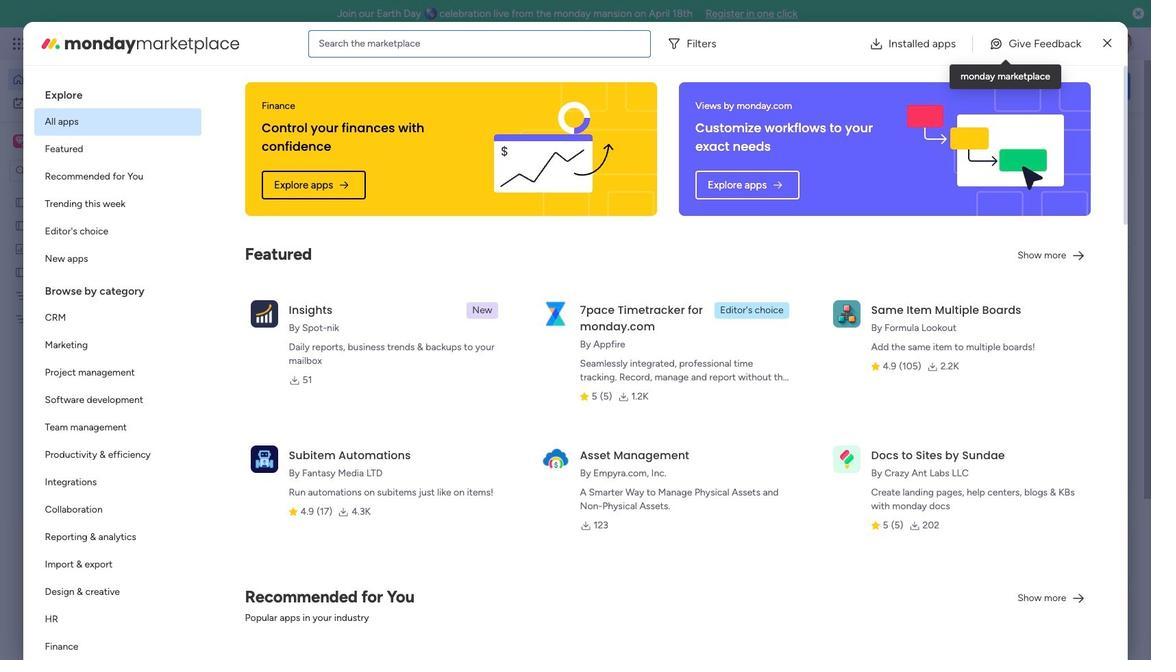 Task type: describe. For each thing, give the bounding box(es) containing it.
help image
[[1063, 37, 1077, 51]]

2 vertical spatial public board image
[[229, 446, 244, 461]]

select product image
[[12, 37, 26, 51]]

Search in workspace field
[[29, 163, 115, 179]]

help center element
[[926, 593, 1131, 648]]

1 vertical spatial public board image
[[14, 219, 27, 232]]

check circle image
[[946, 156, 955, 166]]

add to favorites image
[[407, 446, 420, 460]]

monday marketplace image
[[39, 33, 61, 55]]

1 banner logo image from the left
[[463, 82, 641, 216]]

0 vertical spatial dapulse x slim image
[[1104, 35, 1112, 52]]

see plans image
[[227, 36, 240, 51]]

1 component image from the left
[[453, 299, 466, 312]]

public board image
[[14, 265, 27, 278]]

workspace selection element
[[13, 133, 115, 151]]

v2 bolt switch image
[[1044, 79, 1052, 94]]

2 workspace image from the left
[[15, 134, 25, 149]]

1 vertical spatial dapulse x slim image
[[1111, 127, 1127, 143]]

component image
[[229, 299, 241, 312]]

update feed image
[[939, 37, 952, 51]]

1 workspace image from the left
[[13, 134, 27, 149]]

0 vertical spatial terry turtle image
[[1114, 33, 1136, 55]]

0 horizontal spatial terry turtle image
[[244, 591, 272, 619]]

2 banner logo image from the left
[[897, 82, 1075, 216]]

2 heading from the top
[[34, 273, 201, 304]]

check circle image
[[946, 174, 955, 184]]



Task type: vqa. For each thing, say whether or not it's contained in the screenshot.
bottom heading
yes



Task type: locate. For each thing, give the bounding box(es) containing it.
terry turtle image
[[1114, 33, 1136, 55], [244, 591, 272, 619]]

app logo image
[[251, 300, 278, 328], [542, 300, 570, 328], [834, 300, 861, 328], [251, 446, 278, 473], [542, 446, 570, 473], [834, 446, 861, 473]]

2 component image from the left
[[677, 299, 690, 312]]

1 vertical spatial terry turtle image
[[244, 591, 272, 619]]

0 vertical spatial public board image
[[14, 195, 27, 208]]

public dashboard image
[[14, 242, 27, 255]]

notifications image
[[909, 37, 922, 51]]

1 vertical spatial heading
[[34, 273, 201, 304]]

circle o image
[[946, 209, 955, 219]]

monday marketplace image
[[999, 37, 1013, 51]]

banner logo image
[[463, 82, 641, 216], [897, 82, 1075, 216]]

public board image
[[14, 195, 27, 208], [14, 219, 27, 232], [229, 446, 244, 461]]

1 heading from the top
[[34, 77, 201, 108]]

quick search results list box
[[212, 156, 893, 505]]

component image
[[453, 299, 466, 312], [677, 299, 690, 312]]

search everything image
[[1033, 37, 1046, 51]]

templates image image
[[938, 303, 1119, 398]]

0 horizontal spatial banner logo image
[[463, 82, 641, 216]]

1 horizontal spatial component image
[[677, 299, 690, 312]]

invite members image
[[969, 37, 983, 51]]

0 horizontal spatial component image
[[453, 299, 466, 312]]

2 image
[[949, 28, 961, 44]]

dapulse x slim image
[[1104, 35, 1112, 52], [1111, 127, 1127, 143]]

1 horizontal spatial banner logo image
[[897, 82, 1075, 216]]

workspace image
[[13, 134, 27, 149], [15, 134, 25, 149]]

v2 user feedback image
[[937, 78, 947, 94]]

0 vertical spatial heading
[[34, 77, 201, 108]]

1 horizontal spatial terry turtle image
[[1114, 33, 1136, 55]]

list box
[[34, 77, 201, 660], [0, 188, 175, 515]]

getting started element
[[926, 527, 1131, 582]]

option
[[8, 69, 167, 91], [8, 92, 167, 114], [34, 108, 201, 136], [34, 136, 201, 163], [34, 163, 201, 191], [0, 190, 175, 192], [34, 191, 201, 218], [34, 218, 201, 245], [34, 245, 201, 273], [34, 304, 201, 332], [34, 332, 201, 359], [34, 359, 201, 387], [34, 387, 201, 414], [34, 414, 201, 442], [34, 442, 201, 469], [34, 469, 201, 496], [34, 496, 201, 524], [34, 524, 201, 551], [34, 551, 201, 579], [34, 579, 201, 606], [34, 606, 201, 634], [34, 634, 201, 660]]

heading
[[34, 77, 201, 108], [34, 273, 201, 304]]



